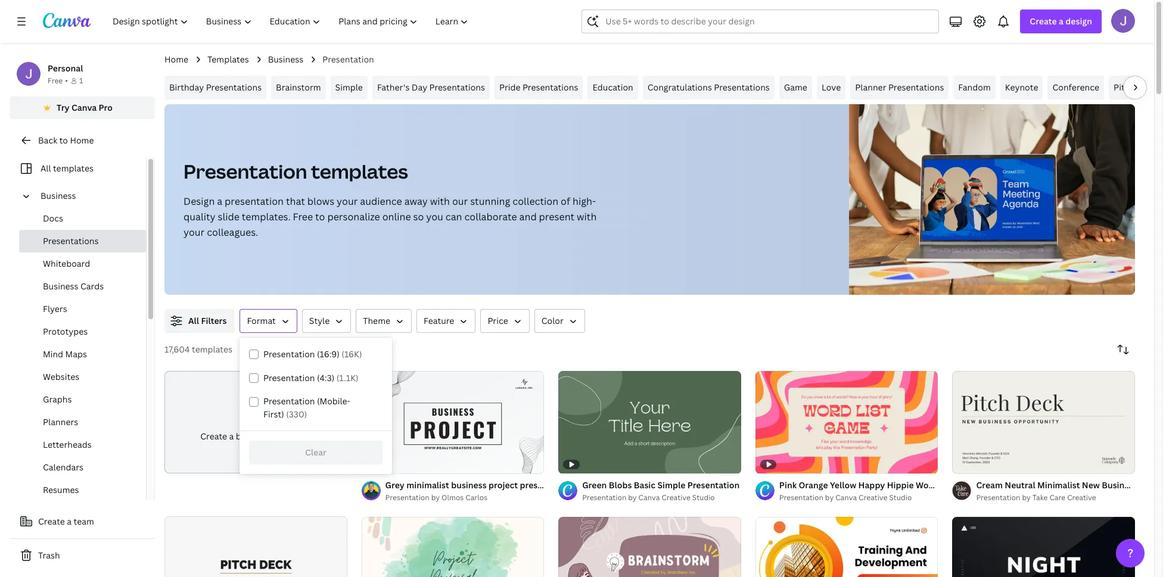 Task type: locate. For each thing, give the bounding box(es) containing it.
a
[[1060, 16, 1064, 27], [217, 195, 223, 208], [229, 431, 234, 443], [67, 516, 72, 528]]

of left the 18
[[967, 460, 976, 469]]

conference link
[[1049, 76, 1105, 100]]

that
[[286, 195, 305, 208]]

create a blank presentation link
[[165, 371, 347, 474]]

home up birthday
[[165, 54, 189, 65]]

creative down green blobs basic simple presentation link
[[662, 493, 691, 504]]

simple inside green blobs basic simple presentation presentation by canva creative studio
[[658, 480, 686, 492]]

1 horizontal spatial of
[[967, 460, 976, 469]]

home inside 'link'
[[70, 135, 94, 146]]

1 for 1 of 18
[[961, 460, 965, 469]]

free •
[[48, 76, 68, 86]]

studio down green blobs basic simple presentation link
[[693, 493, 715, 504]]

0 horizontal spatial templates
[[53, 163, 94, 174]]

1 vertical spatial create
[[201, 431, 227, 443]]

green blobs basic simple presentation link
[[583, 480, 740, 493]]

free down that
[[293, 210, 313, 224]]

create left blank
[[201, 431, 227, 443]]

business link up brainstorm at top
[[268, 53, 304, 66]]

templates down back to home
[[53, 163, 94, 174]]

simple right basic
[[658, 480, 686, 492]]

1 vertical spatial all
[[188, 315, 199, 327]]

presentations for pride presentations
[[523, 82, 579, 93]]

0 vertical spatial simple
[[335, 82, 363, 93]]

canva right try
[[72, 102, 97, 113]]

colleagues.
[[207, 226, 258, 239]]

graphs
[[43, 394, 72, 405]]

canva down basic
[[639, 493, 660, 504]]

planners
[[43, 417, 78, 428]]

presentation (16:9) (16k)
[[264, 349, 362, 360]]

1 vertical spatial to
[[316, 210, 325, 224]]

1 horizontal spatial create
[[201, 431, 227, 443]]

a inside "link"
[[229, 431, 234, 443]]

1 horizontal spatial presentation
[[520, 480, 573, 491]]

0 horizontal spatial presentation by canva creative studio link
[[583, 493, 740, 505]]

2 horizontal spatial creative
[[1068, 493, 1097, 503]]

a left team
[[67, 516, 72, 528]]

create inside "dropdown button"
[[1031, 16, 1058, 27]]

slide
[[218, 210, 240, 224]]

0 vertical spatial all
[[41, 163, 51, 174]]

0 horizontal spatial create
[[38, 516, 65, 528]]

presentations down the templates link
[[206, 82, 262, 93]]

2 horizontal spatial canva
[[836, 493, 858, 504]]

creative inside cream neutral minimalist new business pitch d presentation by take care creative
[[1068, 493, 1097, 503]]

a for blank
[[229, 431, 234, 443]]

presentation (4:3) (1.1k)
[[264, 373, 359, 384]]

0 vertical spatial game
[[785, 82, 808, 93]]

to right back
[[59, 135, 68, 146]]

None search field
[[582, 10, 940, 33]]

0 horizontal spatial free
[[48, 76, 63, 86]]

create inside "link"
[[201, 431, 227, 443]]

with up you
[[430, 195, 450, 208]]

game left love
[[785, 82, 808, 93]]

trash link
[[10, 544, 155, 568]]

creative down happy
[[859, 493, 888, 504]]

maps
[[65, 349, 87, 360]]

free left the •
[[48, 76, 63, 86]]

by
[[432, 493, 440, 503], [1023, 493, 1032, 503], [629, 493, 637, 504], [826, 493, 834, 504]]

create for create a team
[[38, 516, 65, 528]]

of inside design a presentation that blows your audience away with our stunning collection of high- quality slide templates. free to personalize online so you can collaborate and present with your colleagues.
[[561, 195, 571, 208]]

presentations right planner
[[889, 82, 945, 93]]

presentation inside design a presentation that blows your audience away with our stunning collection of high- quality slide templates. free to personalize online so you can collaborate and present with your colleagues.
[[225, 195, 284, 208]]

Search search field
[[606, 10, 932, 33]]

a up slide
[[217, 195, 223, 208]]

1 vertical spatial game
[[957, 480, 980, 492]]

beige brown minimal organic creative project presentation image
[[362, 517, 545, 578]]

prototypes link
[[19, 321, 146, 343]]

0 horizontal spatial game
[[785, 82, 808, 93]]

0 vertical spatial create
[[1031, 16, 1058, 27]]

1 horizontal spatial home
[[165, 54, 189, 65]]

(16k)
[[342, 349, 362, 360]]

0 horizontal spatial all
[[41, 163, 51, 174]]

orange
[[799, 480, 829, 492]]

a inside design a presentation that blows your audience away with our stunning collection of high- quality slide templates. free to personalize online so you can collaborate and present with your colleagues.
[[217, 195, 223, 208]]

home up all templates link at the left of the page
[[70, 135, 94, 146]]

1 horizontal spatial pitch
[[1141, 480, 1162, 491]]

try
[[57, 102, 70, 113]]

of up present
[[561, 195, 571, 208]]

presentation by olmos carlos link
[[386, 492, 545, 504]]

your down quality
[[184, 226, 205, 239]]

hippie
[[888, 480, 915, 492]]

(4:3)
[[317, 373, 335, 384]]

1 vertical spatial free
[[293, 210, 313, 224]]

all down back
[[41, 163, 51, 174]]

game
[[785, 82, 808, 93], [957, 480, 980, 492]]

fandom
[[959, 82, 992, 93]]

2 horizontal spatial templates
[[311, 159, 408, 184]]

pitch left "d"
[[1141, 480, 1162, 491]]

1 vertical spatial business link
[[36, 185, 139, 208]]

create a design
[[1031, 16, 1093, 27]]

1 studio from the left
[[693, 493, 715, 504]]

presentation by take care creative link
[[977, 492, 1136, 504]]

templates up audience
[[311, 159, 408, 184]]

canva down yellow
[[836, 493, 858, 504]]

templates for presentation templates
[[311, 159, 408, 184]]

design
[[1066, 16, 1093, 27]]

0 vertical spatial home
[[165, 54, 189, 65]]

create left the design
[[1031, 16, 1058, 27]]

1 horizontal spatial creative
[[859, 493, 888, 504]]

presentations left game link
[[715, 82, 770, 93]]

yellow
[[831, 480, 857, 492]]

0 vertical spatial presentation
[[225, 195, 284, 208]]

letterheads
[[43, 439, 92, 451]]

pitch deck
[[1115, 82, 1157, 93]]

presentation
[[323, 54, 374, 65], [184, 159, 307, 184], [264, 349, 315, 360], [264, 373, 315, 384], [264, 396, 315, 407], [260, 431, 311, 443], [688, 480, 740, 492], [982, 480, 1035, 492], [386, 493, 430, 503], [977, 493, 1021, 503], [583, 493, 627, 504], [780, 493, 824, 504]]

beige brown pastel  playful manhwa illustration brainstorm presentation image
[[559, 518, 742, 578]]

back to home
[[38, 135, 94, 146]]

pink orange yellow happy hippie word list game presentation party presentation by canva creative studio
[[780, 480, 1058, 504]]

templates down filters on the bottom left of the page
[[192, 344, 233, 355]]

0 horizontal spatial business link
[[36, 185, 139, 208]]

1 horizontal spatial templates
[[192, 344, 233, 355]]

by down the minimalist
[[432, 493, 440, 503]]

1 horizontal spatial free
[[293, 210, 313, 224]]

1 presentation by canva creative studio link from the left
[[583, 493, 740, 505]]

1 vertical spatial home
[[70, 135, 94, 146]]

0 vertical spatial your
[[337, 195, 358, 208]]

0 horizontal spatial pitch
[[1115, 82, 1135, 93]]

Sort by button
[[1112, 338, 1136, 362]]

a inside button
[[67, 516, 72, 528]]

1 horizontal spatial to
[[316, 210, 325, 224]]

1 horizontal spatial simple
[[658, 480, 686, 492]]

presentation inside "link"
[[260, 431, 311, 443]]

0 horizontal spatial to
[[59, 135, 68, 146]]

0 vertical spatial of
[[561, 195, 571, 208]]

presentation inside presentation (mobile- first)
[[264, 396, 315, 407]]

price
[[488, 315, 508, 327]]

minimalist
[[1038, 480, 1081, 491]]

to
[[59, 135, 68, 146], [316, 210, 325, 224]]

presentations for planner presentations
[[889, 82, 945, 93]]

business right new
[[1103, 480, 1139, 491]]

presentations
[[206, 82, 262, 93], [430, 82, 485, 93], [523, 82, 579, 93], [715, 82, 770, 93], [889, 82, 945, 93], [43, 236, 99, 247]]

all
[[41, 163, 51, 174], [188, 315, 199, 327]]

day
[[412, 82, 428, 93]]

cards
[[80, 281, 104, 292]]

simple left father's
[[335, 82, 363, 93]]

pink orange yellow happy hippie word list game presentation party link
[[780, 480, 1058, 493]]

1 vertical spatial 1
[[961, 460, 965, 469]]

0 horizontal spatial 1
[[79, 76, 83, 86]]

by left take
[[1023, 493, 1032, 503]]

style
[[309, 315, 330, 327]]

presentations right pride at the left top
[[523, 82, 579, 93]]

high-
[[573, 195, 596, 208]]

quality
[[184, 210, 216, 224]]

pink
[[780, 480, 797, 492]]

all inside all filters button
[[188, 315, 199, 327]]

0 vertical spatial 1
[[79, 76, 83, 86]]

by down blobs
[[629, 493, 637, 504]]

2 vertical spatial create
[[38, 516, 65, 528]]

2 studio from the left
[[890, 493, 913, 504]]

business
[[268, 54, 304, 65], [41, 190, 76, 202], [43, 281, 78, 292], [1103, 480, 1139, 491]]

minimalist
[[407, 480, 450, 491]]

brainstorm link
[[271, 76, 326, 100]]

studio down hippie
[[890, 493, 913, 504]]

0 horizontal spatial home
[[70, 135, 94, 146]]

1 horizontal spatial all
[[188, 315, 199, 327]]

1 horizontal spatial presentation by canva creative studio link
[[780, 493, 939, 505]]

all for all filters
[[188, 315, 199, 327]]

graphs link
[[19, 389, 146, 411]]

1 vertical spatial simple
[[658, 480, 686, 492]]

mind maps
[[43, 349, 87, 360]]

0 horizontal spatial your
[[184, 226, 205, 239]]

resumes
[[43, 485, 79, 496]]

creative down new
[[1068, 493, 1097, 503]]

project
[[489, 480, 518, 491]]

design a presentation that blows your audience away with our stunning collection of high- quality slide templates. free to personalize online so you can collaborate and present with your colleagues.
[[184, 195, 597, 239]]

1 horizontal spatial canva
[[639, 493, 660, 504]]

0 horizontal spatial of
[[561, 195, 571, 208]]

presentations inside 'link'
[[715, 82, 770, 93]]

1 vertical spatial presentation
[[520, 480, 573, 491]]

a left blank
[[229, 431, 234, 443]]

1 vertical spatial pitch
[[1141, 480, 1162, 491]]

birthday presentations
[[169, 82, 262, 93]]

business
[[452, 480, 487, 491]]

0 vertical spatial to
[[59, 135, 68, 146]]

education
[[593, 82, 634, 93]]

0 vertical spatial pitch
[[1115, 82, 1135, 93]]

pitch left deck on the right
[[1115, 82, 1135, 93]]

1 horizontal spatial 1
[[961, 460, 965, 469]]

calendars link
[[19, 457, 146, 479]]

your
[[337, 195, 358, 208], [184, 226, 205, 239]]

presentations for congratulations presentations
[[715, 82, 770, 93]]

create left team
[[38, 516, 65, 528]]

by down yellow
[[826, 493, 834, 504]]

presentation up "templates."
[[225, 195, 284, 208]]

game right list
[[957, 480, 980, 492]]

1 vertical spatial of
[[967, 460, 976, 469]]

1 horizontal spatial business link
[[268, 53, 304, 66]]

all templates
[[41, 163, 94, 174]]

create a team
[[38, 516, 94, 528]]

1 of 18 link
[[953, 371, 1136, 474]]

2 horizontal spatial create
[[1031, 16, 1058, 27]]

father's
[[377, 82, 410, 93]]

0 horizontal spatial canva
[[72, 102, 97, 113]]

1 horizontal spatial studio
[[890, 493, 913, 504]]

1 left the 18
[[961, 460, 965, 469]]

pride presentations link
[[495, 76, 583, 100]]

0 horizontal spatial creative
[[662, 493, 691, 504]]

present
[[539, 210, 575, 224]]

cream neutral minimalist new business pitch d presentation by take care creative
[[977, 480, 1164, 503]]

presentations for birthday presentations
[[206, 82, 262, 93]]

1 vertical spatial with
[[577, 210, 597, 224]]

presentation right project
[[520, 480, 573, 491]]

cream
[[977, 480, 1004, 491]]

to down blows
[[316, 210, 325, 224]]

1 right the •
[[79, 76, 83, 86]]

0 horizontal spatial presentation
[[225, 195, 284, 208]]

create inside button
[[38, 516, 65, 528]]

studio inside pink orange yellow happy hippie word list game presentation party presentation by canva creative studio
[[890, 493, 913, 504]]

1 horizontal spatial your
[[337, 195, 358, 208]]

with down high-
[[577, 210, 597, 224]]

studio inside green blobs basic simple presentation presentation by canva creative studio
[[693, 493, 715, 504]]

presentation by canva creative studio link down basic
[[583, 493, 740, 505]]

a left the design
[[1060, 16, 1064, 27]]

0 horizontal spatial studio
[[693, 493, 715, 504]]

keynote link
[[1001, 76, 1044, 100]]

grey minimalist business project presentation link
[[386, 479, 573, 492]]

templates
[[311, 159, 408, 184], [53, 163, 94, 174], [192, 344, 233, 355]]

business link down all templates link at the left of the page
[[36, 185, 139, 208]]

jacob simon image
[[1112, 9, 1136, 33]]

business cards link
[[19, 275, 146, 298]]

whiteboard link
[[19, 253, 146, 275]]

0 vertical spatial with
[[430, 195, 450, 208]]

free inside design a presentation that blows your audience away with our stunning collection of high- quality slide templates. free to personalize online so you can collaborate and present with your colleagues.
[[293, 210, 313, 224]]

presentations up whiteboard
[[43, 236, 99, 247]]

by inside green blobs basic simple presentation presentation by canva creative studio
[[629, 493, 637, 504]]

format
[[247, 315, 276, 327]]

all left filters on the bottom left of the page
[[188, 315, 199, 327]]

0 vertical spatial business link
[[268, 53, 304, 66]]

1 horizontal spatial game
[[957, 480, 980, 492]]

a inside "dropdown button"
[[1060, 16, 1064, 27]]

studio
[[693, 493, 715, 504], [890, 493, 913, 504]]

presentation by canva creative studio link down happy
[[780, 493, 939, 505]]

2 presentation by canva creative studio link from the left
[[780, 493, 939, 505]]

templates for 17,604 templates
[[192, 344, 233, 355]]

all inside all templates link
[[41, 163, 51, 174]]

planner presentations
[[856, 82, 945, 93]]

prototypes
[[43, 326, 88, 338]]

your up personalize
[[337, 195, 358, 208]]

create for create a blank presentation
[[201, 431, 227, 443]]



Task type: describe. For each thing, give the bounding box(es) containing it.
d
[[1164, 480, 1164, 491]]

by inside pink orange yellow happy hippie word list game presentation party presentation by canva creative studio
[[826, 493, 834, 504]]

all for all templates
[[41, 163, 51, 174]]

theme
[[363, 315, 391, 327]]

presentation inside grey minimalist business project presentation presentation by olmos carlos
[[386, 493, 430, 503]]

conference
[[1053, 82, 1100, 93]]

audience
[[360, 195, 402, 208]]

presentation by canva creative studio link for happy
[[780, 493, 939, 505]]

templates
[[208, 54, 249, 65]]

carlos
[[466, 493, 488, 503]]

letterheads link
[[19, 434, 146, 457]]

business inside cream neutral minimalist new business pitch d presentation by take care creative
[[1103, 480, 1139, 491]]

blobs
[[609, 480, 632, 492]]

game inside pink orange yellow happy hippie word list game presentation party presentation by canva creative studio
[[957, 480, 980, 492]]

style button
[[302, 309, 351, 333]]

to inside design a presentation that blows your audience away with our stunning collection of high- quality slide templates. free to personalize online so you can collaborate and present with your colleagues.
[[316, 210, 325, 224]]

creative inside green blobs basic simple presentation presentation by canva creative studio
[[662, 493, 691, 504]]

0 horizontal spatial simple
[[335, 82, 363, 93]]

docs link
[[19, 208, 146, 230]]

by inside grey minimalist business project presentation presentation by olmos carlos
[[432, 493, 440, 503]]

canva inside 'try canva pro' button
[[72, 102, 97, 113]]

templates for all templates
[[53, 163, 94, 174]]

collection
[[513, 195, 559, 208]]

our
[[453, 195, 468, 208]]

back to home link
[[10, 129, 155, 153]]

clear button
[[249, 441, 383, 465]]

business up brainstorm at top
[[268, 54, 304, 65]]

love
[[822, 82, 842, 93]]

yellow and white modern training and development presentation image
[[756, 518, 939, 578]]

1 horizontal spatial with
[[577, 210, 597, 224]]

business up docs
[[41, 190, 76, 202]]

birthday
[[169, 82, 204, 93]]

cream neutral minimalist new business pitch deck presentation image
[[953, 371, 1136, 474]]

canva inside pink orange yellow happy hippie word list game presentation party presentation by canva creative studio
[[836, 493, 858, 504]]

color button
[[535, 309, 585, 333]]

away
[[405, 195, 428, 208]]

18
[[977, 460, 985, 469]]

17,604 templates
[[165, 344, 233, 355]]

take
[[1033, 493, 1049, 503]]

1 vertical spatial your
[[184, 226, 205, 239]]

websites
[[43, 371, 79, 383]]

first)
[[264, 409, 284, 420]]

to inside back to home 'link'
[[59, 135, 68, 146]]

1 for 1
[[79, 76, 83, 86]]

team
[[74, 516, 94, 528]]

fandom link
[[954, 76, 996, 100]]

planner
[[856, 82, 887, 93]]

by inside cream neutral minimalist new business pitch d presentation by take care creative
[[1023, 493, 1032, 503]]

father's day presentations link
[[373, 76, 490, 100]]

color
[[542, 315, 564, 327]]

websites link
[[19, 366, 146, 389]]

top level navigation element
[[105, 10, 479, 33]]

(1.1k)
[[337, 373, 359, 384]]

0 vertical spatial free
[[48, 76, 63, 86]]

birthday presentations link
[[165, 76, 267, 100]]

calendars
[[43, 462, 84, 473]]

home link
[[165, 53, 189, 66]]

can
[[446, 210, 462, 224]]

pitch inside cream neutral minimalist new business pitch d presentation by take care creative
[[1141, 480, 1162, 491]]

a for design
[[1060, 16, 1064, 27]]

business up flyers
[[43, 281, 78, 292]]

all templates link
[[17, 157, 139, 180]]

create a blank presentation element
[[165, 371, 347, 474]]

back
[[38, 135, 57, 146]]

grey minimalist business project presentation presentation by olmos carlos
[[386, 480, 573, 503]]

love link
[[817, 76, 846, 100]]

feature
[[424, 315, 455, 327]]

brainstorm
[[276, 82, 321, 93]]

(16:9)
[[317, 349, 340, 360]]

pride
[[500, 82, 521, 93]]

create for create a design
[[1031, 16, 1058, 27]]

creative inside pink orange yellow happy hippie word list game presentation party presentation by canva creative studio
[[859, 493, 888, 504]]

(330)
[[286, 409, 307, 420]]

so
[[414, 210, 424, 224]]

father's day presentations
[[377, 82, 485, 93]]

stunning
[[471, 195, 511, 208]]

whiteboard
[[43, 258, 90, 270]]

personal
[[48, 63, 83, 74]]

presentation by canva creative studio link for simple
[[583, 493, 740, 505]]

black and gray gradient professional presentation image
[[953, 517, 1136, 578]]

keynote
[[1006, 82, 1039, 93]]

all filters button
[[165, 309, 235, 333]]

presentation inside grey minimalist business project presentation presentation by olmos carlos
[[520, 480, 573, 491]]

pride presentations
[[500, 82, 579, 93]]

pitch deck link
[[1110, 76, 1162, 100]]

happy
[[859, 480, 886, 492]]

game link
[[780, 76, 813, 100]]

docs
[[43, 213, 63, 224]]

pro
[[99, 102, 113, 113]]

modern pitch deck presentation template image
[[165, 517, 347, 578]]

deck
[[1137, 82, 1157, 93]]

design
[[184, 195, 215, 208]]

create a blank presentation
[[201, 431, 311, 443]]

congratulations presentations
[[648, 82, 770, 93]]

game inside game link
[[785, 82, 808, 93]]

a for team
[[67, 516, 72, 528]]

create a design button
[[1021, 10, 1103, 33]]

feature button
[[417, 309, 476, 333]]

business cards
[[43, 281, 104, 292]]

trash
[[38, 550, 60, 562]]

mind maps link
[[19, 343, 146, 366]]

planner presentations link
[[851, 76, 950, 100]]

cream neutral minimalist new business pitch d link
[[977, 479, 1164, 492]]

canva inside green blobs basic simple presentation presentation by canva creative studio
[[639, 493, 660, 504]]

simple link
[[331, 76, 368, 100]]

0 horizontal spatial with
[[430, 195, 450, 208]]

presentation inside cream neutral minimalist new business pitch d presentation by take care creative
[[977, 493, 1021, 503]]

clear
[[305, 447, 327, 459]]

presentations right the day at the top left of page
[[430, 82, 485, 93]]

online
[[383, 210, 411, 224]]

price button
[[481, 309, 530, 333]]

a for presentation
[[217, 195, 223, 208]]

filters
[[201, 315, 227, 327]]

olmos
[[442, 493, 464, 503]]

grey minimalist business project presentation image
[[362, 371, 545, 474]]



Task type: vqa. For each thing, say whether or not it's contained in the screenshot.
"SHARED WITH YOU"
no



